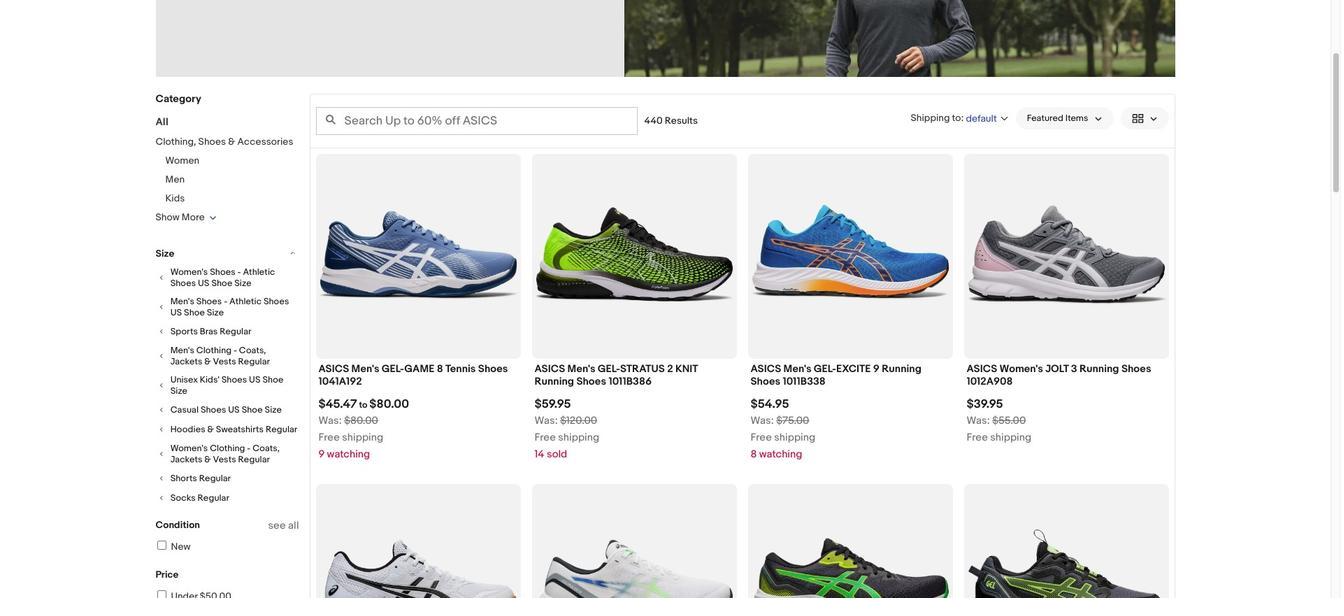 Task type: locate. For each thing, give the bounding box(es) containing it.
men's clothing - coats, jackets & vests regular button
[[156, 345, 299, 367]]

asics
[[319, 362, 349, 376], [535, 362, 565, 376], [751, 362, 782, 376], [967, 362, 998, 376]]

0 vertical spatial vests
[[213, 356, 236, 367]]

1 jackets from the top
[[170, 356, 202, 367]]

knit
[[676, 362, 698, 376]]

men's inside asics men's gel-excite 9   running shoes 1011b338
[[784, 362, 812, 376]]

sports bras regular
[[170, 326, 251, 337]]

shoe
[[212, 278, 232, 289], [184, 307, 205, 318], [263, 374, 284, 385], [242, 404, 263, 416]]

price
[[156, 569, 179, 581]]

free inside $59.95 was: $120.00 free shipping 14 sold
[[535, 431, 556, 444]]

1 horizontal spatial 8
[[751, 448, 757, 461]]

size up casual at the left bottom of page
[[170, 385, 187, 397]]

jackets up unisex
[[170, 356, 202, 367]]

9
[[874, 362, 880, 376], [319, 448, 325, 461]]

shoes inside asics men's gel-excite 9   running shoes 1011b338
[[751, 375, 781, 388]]

1 vertical spatial $80.00
[[344, 414, 378, 428]]

clothing for men's
[[196, 345, 232, 356]]

& left "accessories"
[[228, 136, 235, 148]]

shipping down $120.00
[[558, 431, 600, 444]]

to inside $45.47 to $80.00 was: $80.00 free shipping 9 watching
[[359, 400, 368, 411]]

view: gallery view image
[[1132, 111, 1158, 126]]

1 shipping from the left
[[342, 431, 383, 444]]

watching down $45.47
[[327, 448, 370, 461]]

9 down $45.47
[[319, 448, 325, 461]]

1 vertical spatial 9
[[319, 448, 325, 461]]

0 vertical spatial women's
[[170, 267, 208, 278]]

shoes inside men's clothing - coats, jackets & vests regular unisex kids' shoes us shoe size
[[222, 374, 247, 385]]

0 vertical spatial clothing
[[196, 345, 232, 356]]

clothing down "hoodies & sweatshirts regular" dropdown button
[[210, 443, 245, 454]]

shipping inside $54.95 was: $75.00 free shipping 8 watching
[[775, 431, 816, 444]]

1 vertical spatial coats,
[[253, 443, 280, 454]]

& up shorts regular
[[204, 454, 211, 465]]

coats, inside women's clothing - coats, jackets & vests regular
[[253, 443, 280, 454]]

running inside "asics women's jolt 3   running shoes 1012a908"
[[1080, 362, 1120, 376]]

shoes inside dropdown button
[[201, 404, 226, 416]]

us up the hoodies & sweatshirts regular
[[228, 404, 240, 416]]

men's for $54.95
[[784, 362, 812, 376]]

2 watching from the left
[[760, 448, 803, 461]]

women's clothing - coats, jackets & vests regular
[[170, 443, 280, 465]]

0 vertical spatial 8
[[437, 362, 443, 376]]

$75.00
[[777, 414, 810, 428]]

free down $39.95
[[967, 431, 988, 444]]

3 was: from the left
[[751, 414, 774, 428]]

2 horizontal spatial running
[[1080, 362, 1120, 376]]

jackets inside men's clothing - coats, jackets & vests regular unisex kids' shoes us shoe size
[[170, 356, 202, 367]]

free inside $39.95 was: $55.00 free shipping
[[967, 431, 988, 444]]

watching inside $45.47 to $80.00 was: $80.00 free shipping 9 watching
[[327, 448, 370, 461]]

size inside dropdown button
[[265, 404, 282, 416]]

0 vertical spatial to
[[952, 112, 961, 123]]

excite
[[837, 362, 871, 376]]

hoodies & sweatshirts regular button
[[156, 423, 299, 436]]

size up men's shoes - athletic shoes us shoe size dropdown button
[[234, 278, 252, 289]]

2 vertical spatial women's
[[170, 443, 208, 454]]

1011b338
[[783, 375, 826, 388]]

& inside 'clothing, shoes & accessories women men kids'
[[228, 136, 235, 148]]

Enter your search keyword text field
[[316, 107, 638, 135]]

1 horizontal spatial running
[[882, 362, 922, 376]]

shipping for $54.95
[[775, 431, 816, 444]]

asics men's gel-quantum 90   sportstyle shoes 1201a651 image
[[964, 484, 1169, 598]]

1 vertical spatial vests
[[213, 454, 236, 465]]

-
[[238, 267, 241, 278], [224, 296, 227, 307], [234, 345, 237, 356], [247, 443, 251, 454]]

was: down $45.47
[[319, 414, 342, 428]]

shoe inside men's clothing - coats, jackets & vests regular unisex kids' shoes us shoe size
[[263, 374, 284, 385]]

8
[[437, 362, 443, 376], [751, 448, 757, 461]]

to
[[952, 112, 961, 123], [359, 400, 368, 411]]

0 horizontal spatial to
[[359, 400, 368, 411]]

2 shipping from the left
[[558, 431, 600, 444]]

women's inside women's clothing - coats, jackets & vests regular
[[170, 443, 208, 454]]

shoes inside "asics women's jolt 3   running shoes 1012a908"
[[1122, 362, 1152, 376]]

1 horizontal spatial watching
[[760, 448, 803, 461]]

1 vertical spatial to
[[359, 400, 368, 411]]

2
[[667, 362, 673, 376]]

2 horizontal spatial gel-
[[814, 362, 837, 376]]

was: inside $39.95 was: $55.00 free shipping
[[967, 414, 990, 428]]

was: for $39.95
[[967, 414, 990, 428]]

$54.95 was: $75.00 free shipping 8 watching
[[751, 398, 816, 461]]

see all
[[268, 519, 299, 532]]

men's inside asics men's gel-stratus 2 knit running shoes 1011b386
[[568, 362, 596, 376]]

athletic down women's shoes - athletic shoes us shoe size dropdown button
[[229, 296, 262, 307]]

was: down $54.95
[[751, 414, 774, 428]]

0 vertical spatial coats,
[[239, 345, 266, 356]]

running inside asics men's gel-excite 9   running shoes 1011b338
[[882, 362, 922, 376]]

asics inside asics men's gel-game 8   tennis shoes 1041a192
[[319, 362, 349, 376]]

kids link
[[165, 192, 185, 204]]

$80.00 down asics men's gel-game 8   tennis shoes 1041a192
[[370, 398, 409, 412]]

men's up $45.47
[[352, 362, 380, 376]]

2 vests from the top
[[213, 454, 236, 465]]

shipping
[[342, 431, 383, 444], [558, 431, 600, 444], [775, 431, 816, 444], [991, 431, 1032, 444]]

men's up $59.95
[[568, 362, 596, 376]]

running up $59.95
[[535, 375, 574, 388]]

1 horizontal spatial gel-
[[598, 362, 621, 376]]

us up sports
[[170, 307, 182, 318]]

clothing down sports bras regular
[[196, 345, 232, 356]]

2 free from the left
[[535, 431, 556, 444]]

women's inside "asics women's jolt 3   running shoes 1012a908"
[[1000, 362, 1044, 376]]

asics up $45.47
[[319, 362, 349, 376]]

was: down $59.95
[[535, 414, 558, 428]]

casual shoes us shoe size button
[[156, 404, 299, 416]]

3 shipping from the left
[[775, 431, 816, 444]]

asics for $54.95
[[751, 362, 782, 376]]

men's up sports
[[170, 296, 194, 307]]

athletic down size dropdown button
[[243, 267, 275, 278]]

- down sweatshirts
[[247, 443, 251, 454]]

asics men's gel-game 8   tennis shoes 1041a192
[[319, 362, 508, 388]]

&
[[228, 136, 235, 148], [204, 356, 211, 367], [207, 424, 214, 435], [204, 454, 211, 465]]

jackets inside women's clothing - coats, jackets & vests regular
[[170, 454, 202, 465]]

shipping inside $45.47 to $80.00 was: $80.00 free shipping 9 watching
[[342, 431, 383, 444]]

unisex
[[170, 374, 198, 385]]

asics up $54.95
[[751, 362, 782, 376]]

jackets for women's
[[170, 454, 202, 465]]

free up 14
[[535, 431, 556, 444]]

see
[[268, 519, 286, 532]]

us inside men's clothing - coats, jackets & vests regular unisex kids' shoes us shoe size
[[249, 374, 261, 385]]

0 horizontal spatial running
[[535, 375, 574, 388]]

free
[[319, 431, 340, 444], [535, 431, 556, 444], [751, 431, 772, 444], [967, 431, 988, 444]]

watching
[[327, 448, 370, 461], [760, 448, 803, 461]]

asics for $45.47
[[319, 362, 349, 376]]

1 gel- from the left
[[382, 362, 405, 376]]

4 free from the left
[[967, 431, 988, 444]]

1 horizontal spatial to
[[952, 112, 961, 123]]

featured items button
[[1016, 107, 1114, 129]]

regular up socks regular dropdown button at left bottom
[[199, 473, 231, 484]]

size up the hoodies & sweatshirts regular
[[265, 404, 282, 416]]

size button
[[156, 247, 299, 260]]

asics inside asics men's gel-stratus 2 knit running shoes 1011b386
[[535, 362, 565, 376]]

$80.00
[[370, 398, 409, 412], [344, 414, 378, 428]]

shipping down $75.00
[[775, 431, 816, 444]]

9 right excite on the right of the page
[[874, 362, 880, 376]]

shipping to : default
[[911, 112, 997, 124]]

watching down $75.00
[[760, 448, 803, 461]]

asics men's gel-stratus 2 knit running shoes 1011b386
[[535, 362, 698, 388]]

regular inside women's clothing - coats, jackets & vests regular
[[238, 454, 270, 465]]

asics inside asics men's gel-excite 9   running shoes 1011b338
[[751, 362, 782, 376]]

was: inside $54.95 was: $75.00 free shipping 8 watching
[[751, 414, 774, 428]]

3 free from the left
[[751, 431, 772, 444]]

vests
[[213, 356, 236, 367], [213, 454, 236, 465]]

asics men's gel-excite 9   running shoes 1011b338 link
[[751, 362, 950, 392]]

stratus
[[620, 362, 665, 376]]

clothing for women's
[[210, 443, 245, 454]]

men's up $54.95
[[784, 362, 812, 376]]

8 down $54.95
[[751, 448, 757, 461]]

1011b386
[[609, 375, 652, 388]]

us down "men's clothing - coats, jackets & vests regular" dropdown button
[[249, 374, 261, 385]]

0 horizontal spatial 8
[[437, 362, 443, 376]]

2 was: from the left
[[535, 414, 558, 428]]

asics women's jolt 3   running shoes 1012a908 link
[[967, 362, 1166, 392]]

vests for men's
[[213, 356, 236, 367]]

sports bras regular button
[[156, 325, 299, 338]]

vests up shorts regular dropdown button at the bottom of the page
[[213, 454, 236, 465]]

- down size dropdown button
[[238, 267, 241, 278]]

asics women's jolt 3   running shoes 1012a908
[[967, 362, 1152, 388]]

regular right sweatshirts
[[266, 424, 298, 435]]

gel- inside asics men's gel-game 8   tennis shoes 1041a192
[[382, 362, 405, 376]]

women's shoes - athletic shoes us shoe size men's shoes - athletic shoes us shoe size
[[170, 267, 289, 318]]

$80.00 down $45.47
[[344, 414, 378, 428]]

gel- inside asics men's gel-excite 9   running shoes 1011b338
[[814, 362, 837, 376]]

asics men's gel-game 8   tennis shoes 1041a192 image
[[316, 154, 521, 359]]

regular up shorts regular dropdown button at the bottom of the page
[[238, 454, 270, 465]]

2 gel- from the left
[[598, 362, 621, 376]]

asics for $59.95
[[535, 362, 565, 376]]

socks regular button
[[156, 492, 299, 504]]

shoes
[[198, 136, 226, 148], [210, 267, 236, 278], [170, 278, 196, 289], [196, 296, 222, 307], [264, 296, 289, 307], [478, 362, 508, 376], [1122, 362, 1152, 376], [222, 374, 247, 385], [577, 375, 607, 388], [751, 375, 781, 388], [201, 404, 226, 416]]

4 asics from the left
[[967, 362, 998, 376]]

clothing inside women's clothing - coats, jackets & vests regular
[[210, 443, 245, 454]]

was: for $59.95
[[535, 414, 558, 428]]

women
[[165, 155, 199, 166]]

1 vertical spatial jackets
[[170, 454, 202, 465]]

more
[[182, 211, 205, 223]]

0 horizontal spatial 9
[[319, 448, 325, 461]]

asics men's gt-1000 11   running shoes 1011b354 image
[[748, 484, 953, 598]]

shoe down "men's clothing - coats, jackets & vests regular" dropdown button
[[263, 374, 284, 385]]

size down show
[[156, 247, 174, 259]]

0 vertical spatial jackets
[[170, 356, 202, 367]]

clothing
[[196, 345, 232, 356], [210, 443, 245, 454]]

gel- inside asics men's gel-stratus 2 knit running shoes 1011b386
[[598, 362, 621, 376]]

men's clothing - coats, jackets & vests regular unisex kids' shoes us shoe size
[[170, 345, 284, 397]]

- down sports bras regular dropdown button
[[234, 345, 237, 356]]

1 vests from the top
[[213, 356, 236, 367]]

running right excite on the right of the page
[[882, 362, 922, 376]]

watching inside $54.95 was: $75.00 free shipping 8 watching
[[760, 448, 803, 461]]

1 vertical spatial athletic
[[229, 296, 262, 307]]

vests up kids'
[[213, 356, 236, 367]]

regular
[[220, 326, 251, 337], [238, 356, 270, 367], [266, 424, 298, 435], [238, 454, 270, 465], [199, 473, 231, 484], [198, 492, 229, 504]]

3 asics from the left
[[751, 362, 782, 376]]

women's shoes - athletic shoes us shoe size button
[[156, 267, 299, 289]]

was: inside $59.95 was: $120.00 free shipping 14 sold
[[535, 414, 558, 428]]

jackets
[[170, 356, 202, 367], [170, 454, 202, 465]]

3 gel- from the left
[[814, 362, 837, 376]]

- inside men's clothing - coats, jackets & vests regular unisex kids' shoes us shoe size
[[234, 345, 237, 356]]

running
[[882, 362, 922, 376], [1080, 362, 1120, 376], [535, 375, 574, 388]]

vests inside men's clothing - coats, jackets & vests regular unisex kids' shoes us shoe size
[[213, 356, 236, 367]]

vests for women's
[[213, 454, 236, 465]]

asics up $39.95
[[967, 362, 998, 376]]

kids
[[165, 192, 185, 204]]

men's
[[170, 296, 194, 307], [170, 345, 194, 356], [352, 362, 380, 376], [568, 362, 596, 376], [784, 362, 812, 376]]

4 shipping from the left
[[991, 431, 1032, 444]]

size
[[156, 247, 174, 259], [234, 278, 252, 289], [207, 307, 224, 318], [170, 385, 187, 397], [265, 404, 282, 416]]

shoe up sweatshirts
[[242, 404, 263, 416]]

- inside women's clothing - coats, jackets & vests regular
[[247, 443, 251, 454]]

$45.47
[[319, 398, 357, 412]]

free for $59.95
[[535, 431, 556, 444]]

to left default
[[952, 112, 961, 123]]

to right $45.47
[[359, 400, 368, 411]]

2 asics from the left
[[535, 362, 565, 376]]

shipping
[[911, 112, 950, 123]]

8 right the game
[[437, 362, 443, 376]]

shipping for $59.95
[[558, 431, 600, 444]]

vests inside women's clothing - coats, jackets & vests regular
[[213, 454, 236, 465]]

coats, down sports bras regular dropdown button
[[239, 345, 266, 356]]

0 horizontal spatial gel-
[[382, 362, 405, 376]]

1 watching from the left
[[327, 448, 370, 461]]

condition
[[156, 519, 200, 531]]

free down $45.47
[[319, 431, 340, 444]]

shipping inside $59.95 was: $120.00 free shipping 14 sold
[[558, 431, 600, 444]]

1 vertical spatial 8
[[751, 448, 757, 461]]

$59.95 was: $120.00 free shipping 14 sold
[[535, 398, 600, 461]]

running right 3
[[1080, 362, 1120, 376]]

to inside shipping to : default
[[952, 112, 961, 123]]

4 was: from the left
[[967, 414, 990, 428]]

1 horizontal spatial 9
[[874, 362, 880, 376]]

socks
[[170, 492, 196, 504]]

regular up unisex kids' shoes us shoe size dropdown button
[[238, 356, 270, 367]]

& up kids'
[[204, 356, 211, 367]]

was: down $39.95
[[967, 414, 990, 428]]

0 vertical spatial 9
[[874, 362, 880, 376]]

men's inside women's shoes - athletic shoes us shoe size men's shoes - athletic shoes us shoe size
[[170, 296, 194, 307]]

hoodies
[[170, 424, 205, 435]]

free inside $54.95 was: $75.00 free shipping 8 watching
[[751, 431, 772, 444]]

clothing inside men's clothing - coats, jackets & vests regular unisex kids' shoes us shoe size
[[196, 345, 232, 356]]

9 inside asics men's gel-excite 9   running shoes 1011b338
[[874, 362, 880, 376]]

jackets up shorts
[[170, 454, 202, 465]]

women's down size dropdown button
[[170, 267, 208, 278]]

shipping inside $39.95 was: $55.00 free shipping
[[991, 431, 1032, 444]]

show more
[[156, 211, 205, 223]]

1 was: from the left
[[319, 414, 342, 428]]

free down $54.95
[[751, 431, 772, 444]]

bras
[[200, 326, 218, 337]]

1 vertical spatial women's
[[1000, 362, 1044, 376]]

2 jackets from the top
[[170, 454, 202, 465]]

- for men's clothing - coats, jackets & vests regular unisex kids' shoes us shoe size
[[234, 345, 237, 356]]

1 asics from the left
[[319, 362, 349, 376]]

1 vertical spatial clothing
[[210, 443, 245, 454]]

shipping down $55.00
[[991, 431, 1032, 444]]

3
[[1072, 362, 1078, 376]]

women's inside women's shoes - athletic shoes us shoe size men's shoes - athletic shoes us shoe size
[[170, 267, 208, 278]]

women's left jolt
[[1000, 362, 1044, 376]]

1 free from the left
[[319, 431, 340, 444]]

women's
[[170, 267, 208, 278], [1000, 362, 1044, 376], [170, 443, 208, 454]]

shipping down $45.47
[[342, 431, 383, 444]]

men's inside asics men's gel-game 8   tennis shoes 1041a192
[[352, 362, 380, 376]]

coats, inside men's clothing - coats, jackets & vests regular unisex kids' shoes us shoe size
[[239, 345, 266, 356]]

women's down hoodies
[[170, 443, 208, 454]]

coats, down sweatshirts
[[253, 443, 280, 454]]

men's down sports
[[170, 345, 194, 356]]

sold
[[547, 448, 568, 461]]

asics up $59.95
[[535, 362, 565, 376]]

& inside women's clothing - coats, jackets & vests regular
[[204, 454, 211, 465]]

gel- for $120.00
[[598, 362, 621, 376]]

0 horizontal spatial watching
[[327, 448, 370, 461]]

$55.00
[[993, 414, 1026, 428]]

gel-
[[382, 362, 405, 376], [598, 362, 621, 376], [814, 362, 837, 376]]



Task type: describe. For each thing, give the bounding box(es) containing it.
jackets for men's
[[170, 356, 202, 367]]

new link
[[155, 541, 191, 553]]

sweatshirts
[[216, 424, 264, 435]]

all
[[156, 115, 168, 129]]

$39.95
[[967, 398, 1004, 412]]

men
[[165, 173, 185, 185]]

shoes inside asics men's gel-game 8   tennis shoes 1041a192
[[478, 362, 508, 376]]

$45.47 to $80.00 was: $80.00 free shipping 9 watching
[[319, 398, 409, 461]]

shoes inside asics men's gel-stratus 2 knit running shoes 1011b386
[[577, 375, 607, 388]]

- down women's shoes - athletic shoes us shoe size dropdown button
[[224, 296, 227, 307]]

to for :
[[952, 112, 961, 123]]

shoe up men's shoes - athletic shoes us shoe size dropdown button
[[212, 278, 232, 289]]

us inside dropdown button
[[228, 404, 240, 416]]

asics inside "asics women's jolt 3   running shoes 1012a908"
[[967, 362, 998, 376]]

was: inside $45.47 to $80.00 was: $80.00 free shipping 9 watching
[[319, 414, 342, 428]]

asics men's gel-furtherup   volleyball shoes 1071a057 image
[[316, 484, 521, 598]]

shoe up sports
[[184, 307, 205, 318]]

running inside asics men's gel-stratus 2 knit running shoes 1011b386
[[535, 375, 574, 388]]

tennis
[[446, 362, 476, 376]]

all
[[288, 519, 299, 532]]

shipping for $39.95
[[991, 431, 1032, 444]]

men's for $45.47
[[352, 362, 380, 376]]

$59.95
[[535, 398, 571, 412]]

0 vertical spatial $80.00
[[370, 398, 409, 412]]

women's for women's clothing - coats, jackets & vests regular
[[170, 443, 208, 454]]

asics men's gel-game 8   tennis shoes 1041a192 link
[[319, 362, 518, 392]]

us up men's shoes - athletic shoes us shoe size dropdown button
[[198, 278, 210, 289]]

regular inside men's clothing - coats, jackets & vests regular unisex kids' shoes us shoe size
[[238, 356, 270, 367]]

asics women's jolt 3   running shoes 1012a908 image
[[964, 154, 1169, 359]]

default
[[966, 112, 997, 124]]

$39.95 was: $55.00 free shipping
[[967, 398, 1032, 444]]

Under $50.00 checkbox
[[157, 590, 166, 598]]

men link
[[165, 173, 185, 185]]

clothing, shoes & accessories link
[[156, 136, 293, 148]]

shorts regular button
[[156, 472, 299, 485]]

& inside men's clothing - coats, jackets & vests regular unisex kids' shoes us shoe size
[[204, 356, 211, 367]]

kids'
[[200, 374, 220, 385]]

new
[[171, 541, 191, 553]]

1012a908
[[967, 375, 1013, 388]]

casual
[[170, 404, 199, 416]]

asics men's gel-pulse 13   running shoes 1011b175 image
[[532, 484, 737, 598]]

free for $54.95
[[751, 431, 772, 444]]

gel- for $75.00
[[814, 362, 837, 376]]

featured
[[1027, 113, 1064, 124]]

- for women's shoes - athletic shoes us shoe size men's shoes - athletic shoes us shoe size
[[238, 267, 241, 278]]

clothing, shoes & accessories women men kids
[[156, 136, 293, 204]]

show
[[156, 211, 180, 223]]

8 inside asics men's gel-game 8   tennis shoes 1041a192
[[437, 362, 443, 376]]

hoodies & sweatshirts regular
[[170, 424, 298, 435]]

shoe inside dropdown button
[[242, 404, 263, 416]]

men's shoes - athletic shoes us shoe size button
[[156, 296, 299, 318]]

asics men's gel-excite 9   running shoes 1011b338 image
[[748, 154, 953, 359]]

size inside men's clothing - coats, jackets & vests regular unisex kids' shoes us shoe size
[[170, 385, 187, 397]]

to for $80.00
[[359, 400, 368, 411]]

- for women's clothing - coats, jackets & vests regular
[[247, 443, 251, 454]]

shorts regular
[[170, 473, 231, 484]]

size inside dropdown button
[[156, 247, 174, 259]]

see all button
[[268, 519, 299, 532]]

was: for $54.95
[[751, 414, 774, 428]]

coats, for women's clothing - coats, jackets & vests regular
[[253, 443, 280, 454]]

category
[[156, 92, 201, 106]]

asics men's gel-stratus 2 knit   running shoes 1011b386 image
[[532, 154, 737, 359]]

men's inside men's clothing - coats, jackets & vests regular unisex kids' shoes us shoe size
[[170, 345, 194, 356]]

women's for women's shoes - athletic shoes us shoe size men's shoes - athletic shoes us shoe size
[[170, 267, 208, 278]]

asics men's gel-excite 9   running shoes 1011b338
[[751, 362, 922, 388]]

items
[[1066, 113, 1089, 124]]

9 inside $45.47 to $80.00 was: $80.00 free shipping 9 watching
[[319, 448, 325, 461]]

0 vertical spatial athletic
[[243, 267, 275, 278]]

440 results
[[645, 115, 698, 127]]

jolt
[[1046, 362, 1069, 376]]

gel- for $80.00
[[382, 362, 405, 376]]

regular down shorts regular
[[198, 492, 229, 504]]

women link
[[165, 155, 199, 166]]

440
[[645, 115, 663, 127]]

8 inside $54.95 was: $75.00 free shipping 8 watching
[[751, 448, 757, 461]]

$54.95
[[751, 398, 790, 412]]

free inside $45.47 to $80.00 was: $80.00 free shipping 9 watching
[[319, 431, 340, 444]]

asics men's gel-stratus 2 knit running shoes 1011b386 link
[[535, 362, 734, 392]]

New checkbox
[[157, 541, 166, 550]]

accessories
[[238, 136, 293, 148]]

free for $39.95
[[967, 431, 988, 444]]

& right hoodies
[[207, 424, 214, 435]]

sports
[[170, 326, 198, 337]]

unisex kids' shoes us shoe size button
[[156, 374, 299, 397]]

14
[[535, 448, 545, 461]]

men's for $59.95
[[568, 362, 596, 376]]

shoes inside 'clothing, shoes & accessories women men kids'
[[198, 136, 226, 148]]

regular down men's shoes - athletic shoes us shoe size dropdown button
[[220, 326, 251, 337]]

women's clothing - coats, jackets & vests regular button
[[156, 443, 299, 465]]

socks regular
[[170, 492, 229, 504]]

show more button
[[156, 211, 217, 223]]

size up sports bras regular
[[207, 307, 224, 318]]

$120.00
[[560, 414, 598, 428]]

coats, for men's clothing - coats, jackets & vests regular unisex kids' shoes us shoe size
[[239, 345, 266, 356]]

shorts
[[170, 473, 197, 484]]

game
[[405, 362, 435, 376]]

clothing,
[[156, 136, 196, 148]]

:
[[961, 112, 964, 123]]

featured items
[[1027, 113, 1089, 124]]

casual shoes us shoe size
[[170, 404, 282, 416]]

results
[[665, 115, 698, 127]]

1041a192
[[319, 375, 362, 388]]



Task type: vqa. For each thing, say whether or not it's contained in the screenshot.
You inside You Can Schedule Either Daily Or Weekly Payouts, And We'Ll Deposit Your Earnings Directly Into Your Bank Account.
no



